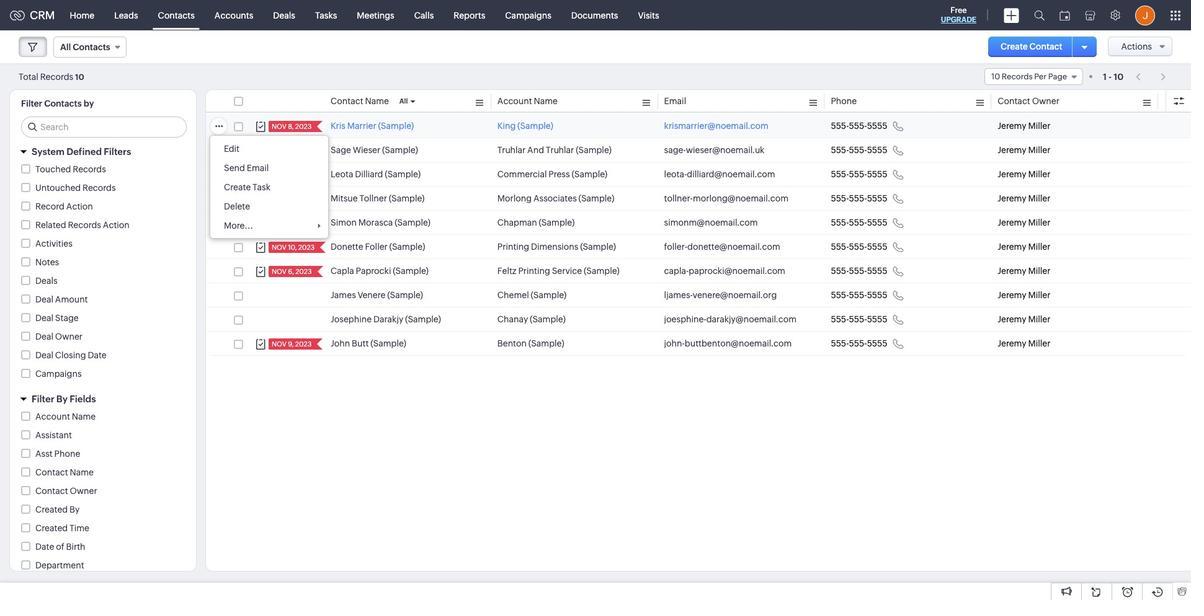 Task type: vqa. For each thing, say whether or not it's contained in the screenshot.


Task type: locate. For each thing, give the bounding box(es) containing it.
8 5555 from the top
[[867, 290, 887, 300]]

1 horizontal spatial campaigns
[[505, 10, 551, 20]]

john-
[[664, 339, 685, 349]]

nov 9, 2023 link up task in the top left of the page
[[269, 169, 313, 181]]

3 555-555-5555 from the top
[[831, 169, 887, 179]]

ljames-venere@noemail.org
[[664, 290, 777, 300]]

james venere (sample) link
[[331, 289, 423, 301]]

owner up created by
[[70, 486, 97, 496]]

10 right -
[[1114, 72, 1123, 82]]

2 jeremy from the top
[[998, 145, 1026, 155]]

1 horizontal spatial truhlar
[[546, 145, 574, 155]]

6 jeremy miller from the top
[[998, 242, 1050, 252]]

10 jeremy miller from the top
[[998, 339, 1050, 349]]

email up task in the top left of the page
[[247, 163, 269, 173]]

tollner-
[[664, 194, 693, 203]]

4 jeremy from the top
[[998, 194, 1026, 203]]

(sample) right service
[[584, 266, 620, 276]]

3 5555 from the top
[[867, 169, 887, 179]]

jeremy miller for foller-donette@noemail.com
[[998, 242, 1050, 252]]

555-555-5555 for tollner-morlong@noemail.com
[[831, 194, 887, 203]]

created up created time
[[35, 505, 68, 515]]

0 vertical spatial created
[[35, 505, 68, 515]]

nov left "john"
[[272, 341, 287, 348]]

date
[[88, 350, 107, 360], [35, 542, 54, 552]]

0 horizontal spatial create
[[224, 182, 251, 192]]

6 miller from the top
[[1028, 242, 1050, 252]]

jeremy miller for john-buttbenton@noemail.com
[[998, 339, 1050, 349]]

name up king (sample) link
[[534, 96, 558, 106]]

-
[[1109, 72, 1112, 82]]

contacts
[[158, 10, 195, 20], [44, 99, 82, 109]]

1 vertical spatial printing
[[518, 266, 550, 276]]

5555 for john-buttbenton@noemail.com
[[867, 339, 887, 349]]

2 9, from the top
[[288, 341, 294, 348]]

0 horizontal spatial by
[[56, 394, 68, 404]]

1 nov 9, 2023 from the top
[[272, 171, 312, 179]]

10 5555 from the top
[[867, 339, 887, 349]]

0 horizontal spatial contacts
[[44, 99, 82, 109]]

3 jeremy from the top
[[998, 169, 1026, 179]]

(sample) right paprocki
[[393, 266, 429, 276]]

nov left 6,
[[272, 268, 287, 275]]

nov 9, 2023 link
[[269, 169, 313, 181], [269, 339, 313, 350]]

filters
[[104, 146, 131, 157]]

contact owner up created by
[[35, 486, 97, 496]]

truhlar up press
[[546, 145, 574, 155]]

contact owner down create contact button
[[998, 96, 1059, 106]]

row group
[[206, 114, 1191, 356]]

2023 right 10,
[[298, 244, 315, 251]]

2 created from the top
[[35, 524, 68, 533]]

7 miller from the top
[[1028, 266, 1050, 276]]

by
[[56, 394, 68, 404], [69, 505, 80, 515]]

by inside filter by fields dropdown button
[[56, 394, 68, 404]]

4 5555 from the top
[[867, 194, 887, 203]]

9,
[[288, 171, 294, 179], [288, 341, 294, 348]]

(sample) down all
[[378, 121, 414, 131]]

by left fields
[[56, 394, 68, 404]]

2023 for leota
[[295, 171, 312, 179]]

10 inside total records 10
[[75, 72, 84, 82]]

5 555-555-5555 from the top
[[831, 218, 887, 228]]

create inside create contact button
[[1001, 42, 1028, 51]]

tollner
[[359, 194, 387, 203]]

(sample) right associates
[[578, 194, 614, 203]]

0 horizontal spatial deals
[[35, 276, 57, 286]]

deal up deal stage
[[35, 295, 53, 305]]

owner up closing
[[55, 332, 83, 342]]

reports link
[[444, 0, 495, 30]]

logo image
[[10, 10, 25, 20]]

2023 right 8,
[[295, 123, 312, 130]]

paprocki@noemail.com
[[689, 266, 785, 276]]

1 horizontal spatial create
[[1001, 42, 1028, 51]]

system defined filters button
[[10, 141, 196, 163]]

miller for john-buttbenton@noemail.com
[[1028, 339, 1050, 349]]

deal down deal owner
[[35, 350, 53, 360]]

campaigns down closing
[[35, 369, 82, 379]]

deal down deal stage
[[35, 332, 53, 342]]

1 vertical spatial deals
[[35, 276, 57, 286]]

deal closing date
[[35, 350, 107, 360]]

email
[[664, 96, 686, 106], [247, 163, 269, 173]]

1 vertical spatial nov 9, 2023
[[272, 341, 312, 348]]

9, for john
[[288, 341, 294, 348]]

555-555-5555 for john-buttbenton@noemail.com
[[831, 339, 887, 349]]

1 vertical spatial nov 9, 2023 link
[[269, 339, 313, 350]]

2023 left "john"
[[295, 341, 312, 348]]

8 jeremy from the top
[[998, 290, 1026, 300]]

phone
[[831, 96, 857, 106], [54, 449, 80, 459]]

4 555-555-5555 from the top
[[831, 194, 887, 203]]

nov for john butt (sample)
[[272, 341, 287, 348]]

created
[[35, 505, 68, 515], [35, 524, 68, 533]]

filter down total
[[21, 99, 42, 109]]

contact name up marrier
[[331, 96, 389, 106]]

3 deal from the top
[[35, 332, 53, 342]]

sage-wieser@noemail.uk link
[[664, 144, 764, 156]]

nov 8, 2023 link
[[269, 121, 313, 132]]

1 horizontal spatial phone
[[831, 96, 857, 106]]

deals
[[273, 10, 295, 20], [35, 276, 57, 286]]

1 truhlar from the left
[[497, 145, 526, 155]]

2 5555 from the top
[[867, 145, 887, 155]]

1 vertical spatial owner
[[55, 332, 83, 342]]

account up assistant
[[35, 412, 70, 422]]

1 horizontal spatial account
[[497, 96, 532, 106]]

nov 9, 2023 down edit link
[[272, 171, 312, 179]]

1 horizontal spatial 10
[[1114, 72, 1123, 82]]

2 miller from the top
[[1028, 145, 1050, 155]]

leota dilliard (sample) link
[[331, 168, 421, 181]]

1 vertical spatial create
[[224, 182, 251, 192]]

nov down edit link
[[272, 171, 287, 179]]

filter inside filter by fields dropdown button
[[32, 394, 54, 404]]

nov left 8,
[[272, 123, 287, 130]]

chanay
[[497, 315, 528, 324]]

10 miller from the top
[[1028, 339, 1050, 349]]

10 for total records 10
[[75, 72, 84, 82]]

create task
[[224, 182, 270, 192]]

(sample) up commercial press (sample) link on the top of the page
[[576, 145, 612, 155]]

1 vertical spatial by
[[69, 505, 80, 515]]

0 horizontal spatial account
[[35, 412, 70, 422]]

1 horizontal spatial deals
[[273, 10, 295, 20]]

deal for deal amount
[[35, 295, 53, 305]]

4 miller from the top
[[1028, 194, 1050, 203]]

record
[[35, 202, 64, 212]]

nov
[[272, 123, 287, 130], [272, 171, 287, 179], [272, 244, 287, 251], [272, 268, 287, 275], [272, 341, 287, 348]]

0 vertical spatial create
[[1001, 42, 1028, 51]]

555-555-5555 for krismarrier@noemail.com
[[831, 121, 887, 131]]

amount
[[55, 295, 88, 305]]

contact name
[[331, 96, 389, 106], [35, 468, 94, 478]]

0 vertical spatial by
[[56, 394, 68, 404]]

9, down edit link
[[288, 171, 294, 179]]

filter
[[21, 99, 42, 109], [32, 394, 54, 404]]

0 vertical spatial action
[[66, 202, 93, 212]]

(sample) down chemel (sample)
[[530, 315, 566, 324]]

deals down "notes"
[[35, 276, 57, 286]]

1 miller from the top
[[1028, 121, 1050, 131]]

records down defined
[[73, 164, 106, 174]]

action down untouched records
[[103, 220, 130, 230]]

printing
[[497, 242, 529, 252], [518, 266, 550, 276]]

2 nov from the top
[[272, 171, 287, 179]]

wieser@noemail.uk
[[686, 145, 764, 155]]

contact inside button
[[1029, 42, 1062, 51]]

owner
[[1032, 96, 1059, 106], [55, 332, 83, 342], [70, 486, 97, 496]]

4 nov from the top
[[272, 268, 287, 275]]

7 555-555-5555 from the top
[[831, 266, 887, 276]]

0 horizontal spatial truhlar
[[497, 145, 526, 155]]

morlong
[[497, 194, 532, 203]]

9, left "john"
[[288, 341, 294, 348]]

records up filter contacts by
[[40, 72, 73, 82]]

1 horizontal spatial by
[[69, 505, 80, 515]]

capla-paprocki@noemail.com
[[664, 266, 785, 276]]

1 vertical spatial contact owner
[[35, 486, 97, 496]]

4 jeremy miller from the top
[[998, 194, 1050, 203]]

0 vertical spatial 9,
[[288, 171, 294, 179]]

2 deal from the top
[[35, 313, 53, 323]]

7 jeremy miller from the top
[[998, 266, 1050, 276]]

0 vertical spatial nov 9, 2023 link
[[269, 169, 313, 181]]

nov 9, 2023 link for john
[[269, 339, 313, 350]]

7 5555 from the top
[[867, 266, 887, 276]]

edit
[[224, 144, 239, 154]]

1 jeremy from the top
[[998, 121, 1026, 131]]

sage-
[[664, 145, 686, 155]]

free upgrade
[[941, 6, 976, 24]]

account name up king (sample) link
[[497, 96, 558, 106]]

5555
[[867, 121, 887, 131], [867, 145, 887, 155], [867, 169, 887, 179], [867, 194, 887, 203], [867, 218, 887, 228], [867, 242, 887, 252], [867, 266, 887, 276], [867, 290, 887, 300], [867, 315, 887, 324], [867, 339, 887, 349]]

0 vertical spatial account name
[[497, 96, 558, 106]]

2 nov 9, 2023 from the top
[[272, 341, 312, 348]]

create contact
[[1001, 42, 1062, 51]]

2023 for john
[[295, 341, 312, 348]]

deal for deal stage
[[35, 313, 53, 323]]

wieser
[[353, 145, 380, 155]]

donette
[[331, 242, 363, 252]]

4 deal from the top
[[35, 350, 53, 360]]

foller-
[[664, 242, 687, 252]]

deals left tasks link
[[273, 10, 295, 20]]

deal amount
[[35, 295, 88, 305]]

printing down chapman
[[497, 242, 529, 252]]

account
[[497, 96, 532, 106], [35, 412, 70, 422]]

date of birth
[[35, 542, 85, 552]]

10
[[1114, 72, 1123, 82], [75, 72, 84, 82]]

1 nov 9, 2023 link from the top
[[269, 169, 313, 181]]

nov 8, 2023
[[272, 123, 312, 130]]

555-555-5555
[[831, 121, 887, 131], [831, 145, 887, 155], [831, 169, 887, 179], [831, 194, 887, 203], [831, 218, 887, 228], [831, 242, 887, 252], [831, 266, 887, 276], [831, 290, 887, 300], [831, 315, 887, 324], [831, 339, 887, 349]]

contacts right leads link
[[158, 10, 195, 20]]

dilliard
[[355, 169, 383, 179]]

date left of
[[35, 542, 54, 552]]

0 horizontal spatial 10
[[75, 72, 84, 82]]

name down asst phone
[[70, 468, 94, 478]]

1 9, from the top
[[288, 171, 294, 179]]

9 jeremy from the top
[[998, 315, 1026, 324]]

date right closing
[[88, 350, 107, 360]]

1 vertical spatial created
[[35, 524, 68, 533]]

(sample) right press
[[572, 169, 607, 179]]

jeremy miller for tollner-morlong@noemail.com
[[998, 194, 1050, 203]]

6 5555 from the top
[[867, 242, 887, 252]]

0 vertical spatial deals
[[273, 10, 295, 20]]

chemel
[[497, 290, 529, 300]]

josephine darakjy (sample)
[[331, 315, 441, 324]]

5 5555 from the top
[[867, 218, 887, 228]]

1 horizontal spatial action
[[103, 220, 130, 230]]

1 5555 from the top
[[867, 121, 887, 131]]

5 jeremy from the top
[[998, 218, 1026, 228]]

1 jeremy miller from the top
[[998, 121, 1050, 131]]

nov 9, 2023 link left "john"
[[269, 339, 313, 350]]

printing up chemel (sample)
[[518, 266, 550, 276]]

navigation
[[1130, 68, 1172, 86]]

records
[[40, 72, 73, 82], [73, 164, 106, 174], [83, 183, 116, 193], [68, 220, 101, 230]]

create for create contact
[[1001, 42, 1028, 51]]

miller for sage-wieser@noemail.uk
[[1028, 145, 1050, 155]]

2 555-555-5555 from the top
[[831, 145, 887, 155]]

0 horizontal spatial email
[[247, 163, 269, 173]]

james
[[331, 290, 356, 300]]

owner down create contact button
[[1032, 96, 1059, 106]]

2023
[[295, 123, 312, 130], [295, 171, 312, 179], [298, 244, 315, 251], [295, 268, 312, 275], [295, 341, 312, 348]]

0 vertical spatial contact owner
[[998, 96, 1059, 106]]

1 vertical spatial 9,
[[288, 341, 294, 348]]

sage-wieser@noemail.uk
[[664, 145, 764, 155]]

0 horizontal spatial account name
[[35, 412, 96, 422]]

1 vertical spatial phone
[[54, 449, 80, 459]]

simon morasca (sample)
[[331, 218, 430, 228]]

dimensions
[[531, 242, 578, 252]]

555-555-5555 for capla-paprocki@noemail.com
[[831, 266, 887, 276]]

0 vertical spatial account
[[497, 96, 532, 106]]

nov for kris marrier (sample)
[[272, 123, 287, 130]]

by up time
[[69, 505, 80, 515]]

defined
[[67, 146, 102, 157]]

chapman
[[497, 218, 537, 228]]

fields
[[70, 394, 96, 404]]

nov left 10,
[[272, 244, 287, 251]]

5 miller from the top
[[1028, 218, 1050, 228]]

campaigns right reports link
[[505, 10, 551, 20]]

miller for simonm@noemail.com
[[1028, 218, 1050, 228]]

9 5555 from the top
[[867, 315, 887, 324]]

9 jeremy miller from the top
[[998, 315, 1050, 324]]

jeremy for sage-wieser@noemail.uk
[[998, 145, 1026, 155]]

accounts link
[[205, 0, 263, 30]]

2023 for kris
[[295, 123, 312, 130]]

records for total
[[40, 72, 73, 82]]

2 jeremy miller from the top
[[998, 145, 1050, 155]]

records down the record action
[[68, 220, 101, 230]]

0 horizontal spatial phone
[[54, 449, 80, 459]]

0 vertical spatial contacts
[[158, 10, 195, 20]]

7 jeremy from the top
[[998, 266, 1026, 276]]

2 nov 9, 2023 link from the top
[[269, 339, 313, 350]]

2023 right 6,
[[295, 268, 312, 275]]

sage
[[331, 145, 351, 155]]

contacts left by
[[44, 99, 82, 109]]

deal
[[35, 295, 53, 305], [35, 313, 53, 323], [35, 332, 53, 342], [35, 350, 53, 360]]

3 nov from the top
[[272, 244, 287, 251]]

created down created by
[[35, 524, 68, 533]]

1 nov from the top
[[272, 123, 287, 130]]

6 jeremy from the top
[[998, 242, 1026, 252]]

1 horizontal spatial date
[[88, 350, 107, 360]]

filter up assistant
[[32, 394, 54, 404]]

1 horizontal spatial contacts
[[158, 10, 195, 20]]

row group containing kris marrier (sample)
[[206, 114, 1191, 356]]

contact name down asst phone
[[35, 468, 94, 478]]

(sample) right dilliard
[[385, 169, 421, 179]]

5 nov from the top
[[272, 341, 287, 348]]

0 vertical spatial nov 9, 2023
[[272, 171, 312, 179]]

9 555-555-5555 from the top
[[831, 315, 887, 324]]

10 jeremy from the top
[[998, 339, 1026, 349]]

task
[[253, 182, 270, 192]]

nov 9, 2023 left "john"
[[272, 341, 312, 348]]

(sample) right tollner at top left
[[389, 194, 425, 203]]

3 miller from the top
[[1028, 169, 1050, 179]]

3 jeremy miller from the top
[[998, 169, 1050, 179]]

10 up by
[[75, 72, 84, 82]]

1 deal from the top
[[35, 295, 53, 305]]

0 horizontal spatial date
[[35, 542, 54, 552]]

0 horizontal spatial contact name
[[35, 468, 94, 478]]

1 created from the top
[[35, 505, 68, 515]]

1 vertical spatial account name
[[35, 412, 96, 422]]

9, for leota
[[288, 171, 294, 179]]

leota-
[[664, 169, 687, 179]]

actions
[[1121, 42, 1152, 51]]

email up krismarrier@noemail.com link
[[664, 96, 686, 106]]

records down touched records
[[83, 183, 116, 193]]

by for filter
[[56, 394, 68, 404]]

(sample) up darakjy
[[387, 290, 423, 300]]

jeremy miller for leota-dilliard@noemail.com
[[998, 169, 1050, 179]]

truhlar left and
[[497, 145, 526, 155]]

created for created time
[[35, 524, 68, 533]]

1 vertical spatial account
[[35, 412, 70, 422]]

1 vertical spatial filter
[[32, 394, 54, 404]]

1 vertical spatial campaigns
[[35, 369, 82, 379]]

2023 left leota
[[295, 171, 312, 179]]

account up king
[[497, 96, 532, 106]]

commercial press (sample) link
[[497, 168, 607, 181]]

10 555-555-5555 from the top
[[831, 339, 887, 349]]

1 555-555-5555 from the top
[[831, 121, 887, 131]]

5555 for foller-donette@noemail.com
[[867, 242, 887, 252]]

deal left stage
[[35, 313, 53, 323]]

foller-donette@noemail.com link
[[664, 241, 780, 253]]

0 vertical spatial contact name
[[331, 96, 389, 106]]

6 555-555-5555 from the top
[[831, 242, 887, 252]]

5 jeremy miller from the top
[[998, 218, 1050, 228]]

account name down filter by fields
[[35, 412, 96, 422]]

0 vertical spatial email
[[664, 96, 686, 106]]

action up 'related records action'
[[66, 202, 93, 212]]

0 vertical spatial filter
[[21, 99, 42, 109]]

morlong@noemail.com
[[693, 194, 788, 203]]

profile element
[[1128, 0, 1162, 30]]

filter by fields button
[[10, 388, 196, 410]]

capla paprocki (sample)
[[331, 266, 429, 276]]



Task type: describe. For each thing, give the bounding box(es) containing it.
chanay (sample) link
[[497, 313, 566, 326]]

2 vertical spatial owner
[[70, 486, 97, 496]]

jeremy for simonm@noemail.com
[[998, 218, 1026, 228]]

nov for capla paprocki (sample)
[[272, 268, 287, 275]]

0 vertical spatial campaigns
[[505, 10, 551, 20]]

mitsue tollner (sample) link
[[331, 192, 425, 205]]

10 for 1 - 10
[[1114, 72, 1123, 82]]

1 vertical spatial action
[[103, 220, 130, 230]]

sage wieser (sample)
[[331, 145, 418, 155]]

1
[[1103, 72, 1107, 82]]

joesphine-darakjy@noemail.com
[[664, 315, 797, 324]]

jeremy for leota-dilliard@noemail.com
[[998, 169, 1026, 179]]

1 vertical spatial contacts
[[44, 99, 82, 109]]

8 jeremy miller from the top
[[998, 290, 1050, 300]]

jeremy for krismarrier@noemail.com
[[998, 121, 1026, 131]]

crm
[[30, 9, 55, 22]]

filter for filter by fields
[[32, 394, 54, 404]]

5555 for sage-wieser@noemail.uk
[[867, 145, 887, 155]]

benton
[[497, 339, 527, 349]]

service
[[552, 266, 582, 276]]

name down fields
[[72, 412, 96, 422]]

leads link
[[104, 0, 148, 30]]

donette foller (sample) link
[[331, 241, 425, 253]]

tasks
[[315, 10, 337, 20]]

profile image
[[1135, 5, 1155, 25]]

foller
[[365, 242, 388, 252]]

morlong associates (sample) link
[[497, 192, 614, 205]]

leota
[[331, 169, 353, 179]]

venere@noemail.org
[[693, 290, 777, 300]]

leota-dilliard@noemail.com
[[664, 169, 775, 179]]

8 miller from the top
[[1028, 290, 1050, 300]]

1 - 10
[[1103, 72, 1123, 82]]

555-555-5555 for leota-dilliard@noemail.com
[[831, 169, 887, 179]]

total
[[19, 72, 38, 82]]

joesphine-
[[664, 315, 706, 324]]

1 vertical spatial date
[[35, 542, 54, 552]]

krismarrier@noemail.com
[[664, 121, 768, 131]]

6,
[[288, 268, 294, 275]]

8 555-555-5555 from the top
[[831, 290, 887, 300]]

(sample) right darakjy
[[405, 315, 441, 324]]

touched
[[35, 164, 71, 174]]

nov 6, 2023
[[272, 268, 312, 275]]

leota dilliard (sample)
[[331, 169, 421, 179]]

printing dimensions (sample) link
[[497, 241, 616, 253]]

accounts
[[215, 10, 253, 20]]

9 miller from the top
[[1028, 315, 1050, 324]]

(sample) right the foller
[[389, 242, 425, 252]]

1 horizontal spatial contact name
[[331, 96, 389, 106]]

miller for krismarrier@noemail.com
[[1028, 121, 1050, 131]]

miller for capla-paprocki@noemail.com
[[1028, 266, 1050, 276]]

by
[[84, 99, 94, 109]]

simon
[[331, 218, 357, 228]]

jeremy for john-buttbenton@noemail.com
[[998, 339, 1026, 349]]

8,
[[288, 123, 294, 130]]

darakjy
[[373, 315, 403, 324]]

nov for donette foller (sample)
[[272, 244, 287, 251]]

(sample) right wieser at left
[[382, 145, 418, 155]]

deal for deal owner
[[35, 332, 53, 342]]

nov 10, 2023 link
[[269, 242, 316, 253]]

truhlar and truhlar (sample)
[[497, 145, 612, 155]]

5555 for leota-dilliard@noemail.com
[[867, 169, 887, 179]]

1 vertical spatial contact name
[[35, 468, 94, 478]]

free
[[950, 6, 967, 15]]

joesphine-darakjy@noemail.com link
[[664, 313, 797, 326]]

(sample) down chanay (sample) link
[[528, 339, 564, 349]]

printing dimensions (sample)
[[497, 242, 616, 252]]

records for untouched
[[83, 183, 116, 193]]

(sample) up service
[[580, 242, 616, 252]]

dilliard@noemail.com
[[687, 169, 775, 179]]

notes
[[35, 257, 59, 267]]

send
[[224, 163, 245, 173]]

name up kris marrier (sample) on the left
[[365, 96, 389, 106]]

john-buttbenton@noemail.com link
[[664, 337, 792, 350]]

feltz
[[497, 266, 516, 276]]

send email
[[224, 163, 269, 173]]

0 vertical spatial phone
[[831, 96, 857, 106]]

nov 6, 2023 link
[[269, 266, 313, 277]]

benton (sample)
[[497, 339, 564, 349]]

of
[[56, 542, 64, 552]]

chemel (sample)
[[497, 290, 567, 300]]

0 horizontal spatial contact owner
[[35, 486, 97, 496]]

paprocki
[[356, 266, 391, 276]]

jeremy miller for krismarrier@noemail.com
[[998, 121, 1050, 131]]

records for related
[[68, 220, 101, 230]]

asst
[[35, 449, 53, 459]]

sage wieser (sample) link
[[331, 144, 418, 156]]

1 horizontal spatial email
[[664, 96, 686, 106]]

meetings
[[357, 10, 394, 20]]

(sample) up and
[[517, 121, 553, 131]]

jeremy miller for simonm@noemail.com
[[998, 218, 1050, 228]]

kris marrier (sample)
[[331, 121, 414, 131]]

miller for foller-donette@noemail.com
[[1028, 242, 1050, 252]]

0 vertical spatial date
[[88, 350, 107, 360]]

jeremy miller for capla-paprocki@noemail.com
[[998, 266, 1050, 276]]

nov 9, 2023 link for leota
[[269, 169, 313, 181]]

calls
[[414, 10, 434, 20]]

butt
[[352, 339, 369, 349]]

create for create task
[[224, 182, 251, 192]]

555-555-5555 for sage-wieser@noemail.uk
[[831, 145, 887, 155]]

mitsue tollner (sample)
[[331, 194, 425, 203]]

ljames-venere@noemail.org link
[[664, 289, 777, 301]]

leota-dilliard@noemail.com link
[[664, 168, 775, 181]]

more...
[[224, 221, 253, 231]]

asst phone
[[35, 449, 80, 459]]

record action
[[35, 202, 93, 212]]

nov 9, 2023 for john butt (sample)
[[272, 341, 312, 348]]

nov for leota dilliard (sample)
[[272, 171, 287, 179]]

1 horizontal spatial contact owner
[[998, 96, 1059, 106]]

1 horizontal spatial account name
[[497, 96, 558, 106]]

jeremy for foller-donette@noemail.com
[[998, 242, 1026, 252]]

0 horizontal spatial campaigns
[[35, 369, 82, 379]]

5555 for krismarrier@noemail.com
[[867, 121, 887, 131]]

mitsue
[[331, 194, 358, 203]]

created for created by
[[35, 505, 68, 515]]

jeremy for tollner-morlong@noemail.com
[[998, 194, 1026, 203]]

tollner-morlong@noemail.com
[[664, 194, 788, 203]]

documents
[[571, 10, 618, 20]]

untouched records
[[35, 183, 116, 193]]

(sample) up printing dimensions (sample) link
[[539, 218, 575, 228]]

miller for leota-dilliard@noemail.com
[[1028, 169, 1050, 179]]

0 vertical spatial printing
[[497, 242, 529, 252]]

deal for deal closing date
[[35, 350, 53, 360]]

josephine darakjy (sample) link
[[331, 313, 441, 326]]

(sample) down darakjy
[[370, 339, 406, 349]]

records for touched
[[73, 164, 106, 174]]

(sample) right morasca
[[395, 218, 430, 228]]

edit link
[[210, 139, 328, 158]]

(sample) down feltz printing service (sample) link at the top
[[531, 290, 567, 300]]

2 truhlar from the left
[[546, 145, 574, 155]]

commercial
[[497, 169, 547, 179]]

jeremy miller for sage-wieser@noemail.uk
[[998, 145, 1050, 155]]

10,
[[288, 244, 297, 251]]

5555 for tollner-morlong@noemail.com
[[867, 194, 887, 203]]

ljames-
[[664, 290, 693, 300]]

filter by fields
[[32, 394, 96, 404]]

filter for filter contacts by
[[21, 99, 42, 109]]

5555 for simonm@noemail.com
[[867, 218, 887, 228]]

calls link
[[404, 0, 444, 30]]

feltz printing service (sample)
[[497, 266, 620, 276]]

upgrade
[[941, 16, 976, 24]]

2023 for donette
[[298, 244, 315, 251]]

untouched
[[35, 183, 81, 193]]

by for created
[[69, 505, 80, 515]]

capla
[[331, 266, 354, 276]]

5555 for capla-paprocki@noemail.com
[[867, 266, 887, 276]]

555-555-5555 for foller-donette@noemail.com
[[831, 242, 887, 252]]

donette foller (sample)
[[331, 242, 425, 252]]

deal owner
[[35, 332, 83, 342]]

1 vertical spatial email
[[247, 163, 269, 173]]

Search text field
[[22, 117, 186, 137]]

0 vertical spatial owner
[[1032, 96, 1059, 106]]

king
[[497, 121, 516, 131]]

filter contacts by
[[21, 99, 94, 109]]

2023 for capla
[[295, 268, 312, 275]]

visits
[[638, 10, 659, 20]]

truhlar and truhlar (sample) link
[[497, 144, 612, 156]]

jeremy for capla-paprocki@noemail.com
[[998, 266, 1026, 276]]

nov 9, 2023 for leota dilliard (sample)
[[272, 171, 312, 179]]

and
[[527, 145, 544, 155]]

nov 10, 2023
[[272, 244, 315, 251]]

0 horizontal spatial action
[[66, 202, 93, 212]]

555-555-5555 for simonm@noemail.com
[[831, 218, 887, 228]]

venere
[[358, 290, 385, 300]]

miller for tollner-morlong@noemail.com
[[1028, 194, 1050, 203]]

john
[[331, 339, 350, 349]]



